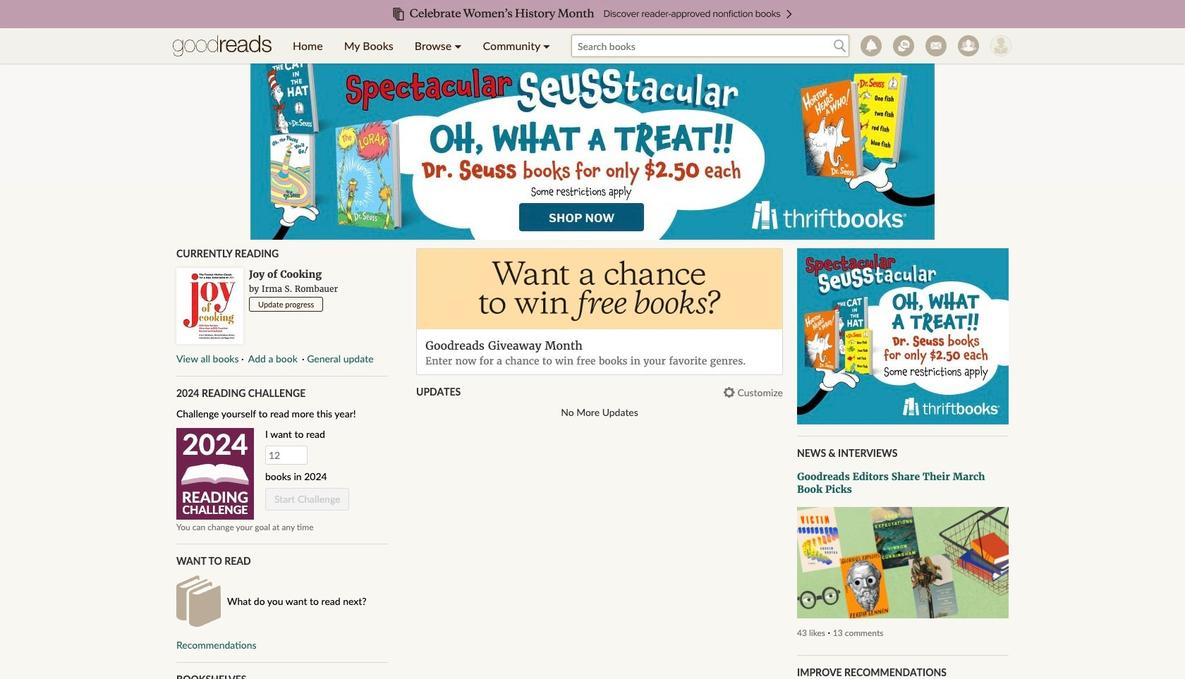 Task type: locate. For each thing, give the bounding box(es) containing it.
friend requests image
[[958, 35, 979, 56]]

0 vertical spatial advertisement element
[[250, 63, 935, 240]]

menu
[[282, 28, 561, 63]]

advertisement element
[[250, 63, 935, 240], [797, 248, 1009, 425]]

1 vertical spatial advertisement element
[[797, 248, 1009, 425]]

joy of cooking image
[[176, 268, 243, 344]]

inbox image
[[926, 35, 947, 56]]

celebrate women's history month with new nonfiction image
[[28, 0, 1157, 28]]

my group discussions image
[[893, 35, 914, 56]]

None button
[[246, 353, 299, 365]]



Task type: describe. For each thing, give the bounding box(es) containing it.
Search for books to add to your shelves search field
[[571, 35, 849, 57]]

goodreads giveaway month image
[[417, 249, 782, 330]]

Search books text field
[[571, 35, 849, 57]]

goodreads editors share their march book picks image
[[797, 507, 1009, 619]]

Number of books you want to read in 2024 number field
[[265, 446, 308, 465]]



Task type: vqa. For each thing, say whether or not it's contained in the screenshot.
YOU?
no



